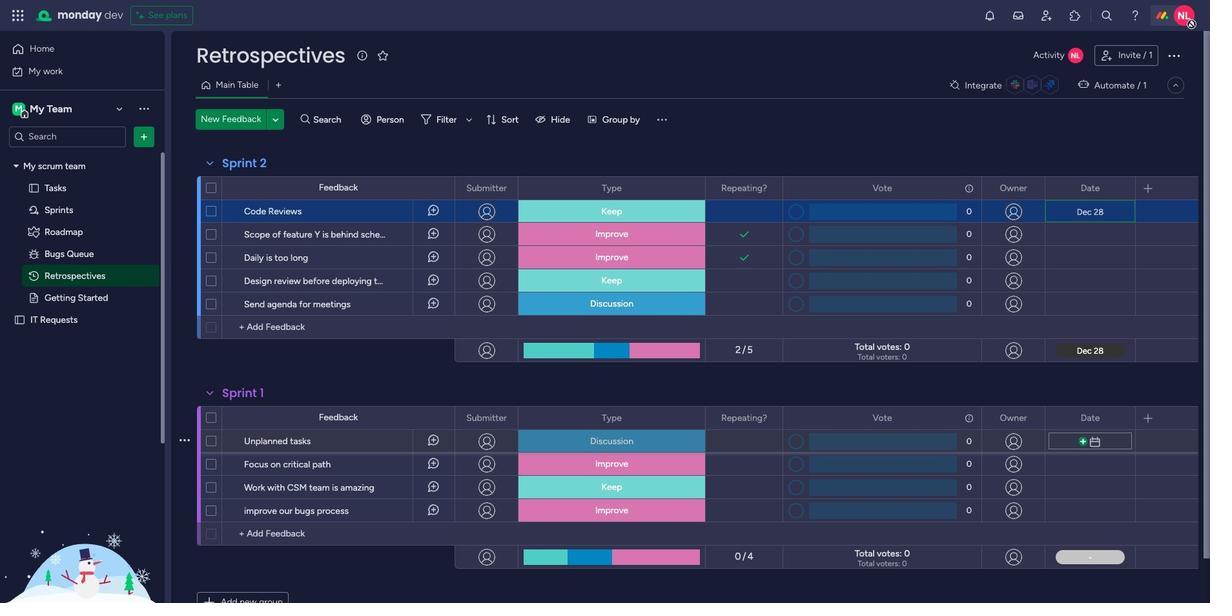 Task type: describe. For each thing, give the bounding box(es) containing it.
menu image
[[656, 113, 669, 126]]

angle down image
[[273, 115, 279, 124]]

arrow down image
[[462, 112, 477, 127]]

autopilot image
[[1079, 76, 1090, 93]]

see plans image
[[137, 8, 148, 23]]

caret down image
[[14, 161, 19, 171]]

invite members image
[[1041, 9, 1054, 22]]

workspace selection element
[[12, 101, 74, 118]]

home image
[[12, 43, 25, 56]]

2 public board image from the top
[[28, 292, 40, 304]]

help image
[[1129, 9, 1142, 22]]

search everything image
[[1101, 9, 1114, 22]]

public board image
[[14, 314, 26, 326]]

dapulse integrations image
[[950, 80, 960, 90]]

column information image
[[964, 183, 975, 193]]

lottie animation image
[[0, 473, 165, 603]]

workspace options image
[[138, 102, 151, 115]]

board activity image
[[1068, 48, 1084, 63]]

add view image
[[276, 80, 281, 90]]

show board description image
[[355, 49, 370, 62]]

noah lott image
[[1174, 5, 1195, 26]]



Task type: vqa. For each thing, say whether or not it's contained in the screenshot.
Edit Time off
no



Task type: locate. For each thing, give the bounding box(es) containing it.
inbox image
[[1012, 9, 1025, 22]]

2 + add feedback text field from the top
[[229, 526, 449, 542]]

workspace image
[[12, 102, 25, 116]]

collapse board header image
[[1171, 80, 1181, 90]]

public board image
[[28, 182, 40, 194], [28, 292, 40, 304]]

0 vertical spatial + add feedback text field
[[229, 320, 449, 335]]

select product image
[[12, 9, 25, 22]]

options image
[[1167, 48, 1182, 63], [138, 130, 151, 143], [765, 177, 774, 199], [1027, 177, 1036, 199], [180, 195, 190, 226], [180, 242, 190, 273], [180, 265, 190, 296], [500, 407, 509, 429], [687, 407, 696, 429], [964, 407, 973, 429], [1027, 407, 1036, 429], [180, 425, 190, 456], [180, 495, 190, 526]]

add to favorites image
[[377, 49, 389, 62]]

lottie animation element
[[0, 473, 165, 603]]

1 vertical spatial + add feedback text field
[[229, 526, 449, 542]]

apps image
[[1069, 9, 1082, 22]]

1 public board image from the top
[[28, 182, 40, 194]]

option
[[0, 154, 165, 157]]

0 vertical spatial public board image
[[28, 182, 40, 194]]

notifications image
[[984, 9, 997, 22]]

None field
[[193, 42, 349, 69], [219, 155, 270, 172], [463, 181, 510, 195], [599, 181, 625, 195], [718, 181, 771, 195], [870, 181, 896, 195], [997, 181, 1031, 195], [1078, 181, 1104, 195], [219, 385, 267, 402], [463, 411, 510, 425], [599, 411, 625, 425], [718, 411, 771, 425], [870, 411, 896, 425], [997, 411, 1031, 425], [1078, 411, 1104, 425], [193, 42, 349, 69], [219, 155, 270, 172], [463, 181, 510, 195], [599, 181, 625, 195], [718, 181, 771, 195], [870, 181, 896, 195], [997, 181, 1031, 195], [1078, 181, 1104, 195], [219, 385, 267, 402], [463, 411, 510, 425], [599, 411, 625, 425], [718, 411, 771, 425], [870, 411, 896, 425], [997, 411, 1031, 425], [1078, 411, 1104, 425]]

1 vertical spatial public board image
[[28, 292, 40, 304]]

list box
[[0, 152, 165, 505]]

Search in workspace field
[[27, 129, 108, 144]]

+ Add Feedback text field
[[229, 320, 449, 335], [229, 526, 449, 542]]

options image
[[500, 177, 509, 199], [964, 177, 973, 199], [180, 219, 190, 250], [180, 288, 190, 319], [765, 407, 774, 429], [1118, 407, 1127, 429], [180, 449, 190, 480], [180, 472, 190, 503]]

Search field
[[310, 110, 349, 129]]

v2 search image
[[301, 112, 310, 127]]

1 + add feedback text field from the top
[[229, 320, 449, 335]]

my work image
[[12, 66, 23, 77]]

column information image
[[964, 413, 975, 423]]



